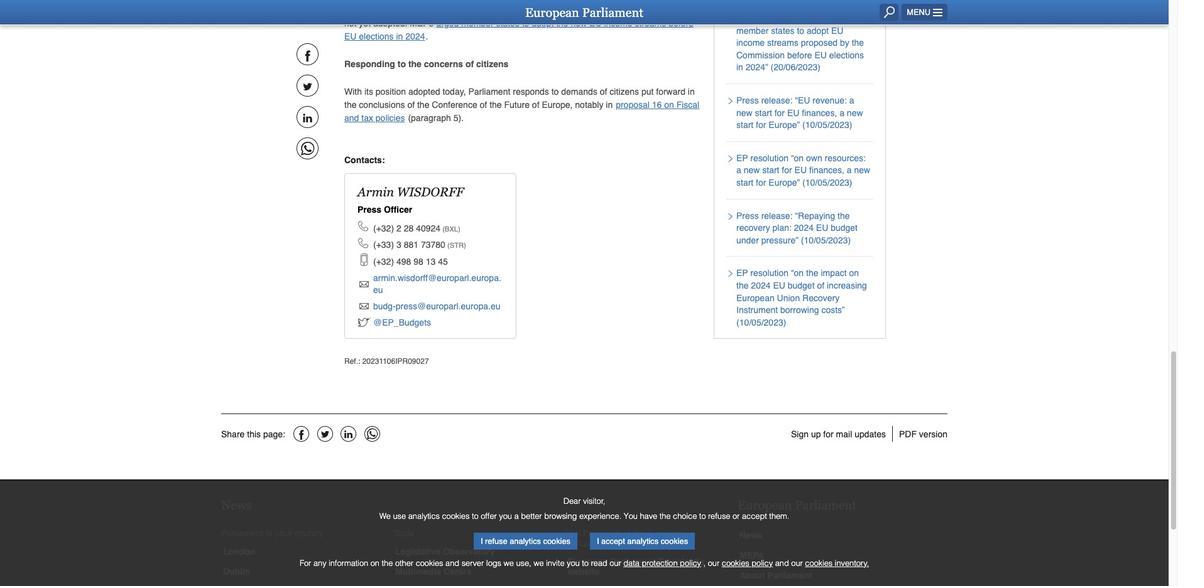 Task type: locate. For each thing, give the bounding box(es) containing it.
experience.
[[579, 512, 622, 521]]

logs
[[486, 559, 501, 569]]

0 horizontal spatial have
[[640, 512, 657, 521]]

member inside "press release: "meps urge member states to adopt eu income streams proposed by the commission before eu elections in 2024" (20/06/2023)"
[[736, 26, 769, 36]]

i up read
[[597, 537, 599, 546]]

(10/05/2023) down the own
[[802, 178, 852, 188]]

with
[[344, 87, 362, 97]]

citizens up proposal
[[610, 87, 639, 97]]

1 horizontal spatial states
[[771, 26, 795, 36]]

press down armin
[[358, 205, 381, 215]]

elections inside "press release: "meps urge member states to adopt eu income streams proposed by the commission before eu elections in 2024" (20/06/2023)"
[[829, 50, 864, 60]]

1 vertical spatial you
[[567, 559, 580, 569]]

adopt down updated in june 2023
[[532, 18, 554, 28]]

menu
[[907, 8, 931, 17]]

fiscal
[[676, 100, 699, 110]]

2 vertical spatial release:
[[761, 211, 793, 221]]

eu down "repaying
[[816, 223, 828, 233]]

(20/06/2023)
[[771, 62, 820, 73]]

0 vertical spatial you
[[499, 512, 512, 521]]

of up recovery
[[817, 281, 824, 291]]

up
[[811, 429, 821, 440]]

accept inside dear visitor, we use analytics cookies to offer you a better browsing experience. you have the choice to refuse or accept them.
[[742, 512, 767, 521]]

refuse up logs
[[485, 537, 507, 546]]

budget inside 'press release: "repaying the recovery plan: 2024 eu budget under pressure" (10/05/2023)'
[[831, 223, 858, 233]]

1 vertical spatial share this page on linkedin image
[[341, 427, 356, 442]]

, left the but
[[582, 5, 584, 15]]

1 i from the left
[[481, 537, 483, 546]]

i for i accept analytics cookies
[[597, 537, 599, 546]]

budget down "repaying
[[831, 223, 858, 233]]

cookies inside "button"
[[543, 537, 570, 546]]

1 horizontal spatial on
[[664, 100, 674, 110]]

elections down by
[[829, 50, 864, 60]]

to down "meps
[[797, 26, 804, 36]]

proposal 16 on fiscal and tax policies
[[344, 100, 699, 123]]

release: inside 'press release: "repaying the recovery plan: 2024 eu budget under pressure" (10/05/2023)'
[[761, 211, 793, 221]]

data protection policy link
[[623, 557, 701, 572]]

2 ep from the top
[[736, 269, 748, 279]]

2024"
[[746, 62, 768, 73]]

2024 down "repaying
[[794, 223, 814, 233]]

a inside dear visitor, we use analytics cookies to offer you a better browsing experience. you have the choice to refuse or accept them.
[[514, 512, 519, 521]]

1 horizontal spatial i
[[597, 537, 599, 546]]

budget inside ep resolution "on the impact on the 2024 eu budget of increasing european union recovery instrument borrowing costs" (10/05/2023)
[[788, 281, 815, 291]]

0 vertical spatial citizens
[[476, 59, 509, 69]]

press down 2024"
[[736, 96, 759, 106]]

(10/05/2023) inside 'press release: "repaying the recovery plan: 2024 eu budget under pressure" (10/05/2023)'
[[801, 235, 851, 246]]

resolution inside ep resolution "on own resources: a new start for eu finances, a new start for europe" (10/05/2023)
[[750, 153, 789, 163]]

future
[[504, 100, 530, 110]]

start
[[755, 108, 772, 118], [736, 120, 753, 130], [762, 166, 779, 176], [736, 178, 753, 188]]

put
[[641, 87, 654, 97]]

have inside dear visitor, we use analytics cookies to offer you a better browsing experience. you have the choice to refuse or accept them.
[[640, 512, 657, 521]]

1 horizontal spatial budget
[[831, 223, 858, 233]]

2024 left .
[[405, 31, 425, 41]]

"on up union
[[791, 269, 804, 279]]

1 horizontal spatial accept
[[742, 512, 767, 521]]

0 vertical spatial share this page on twitter image
[[296, 75, 318, 97]]

of inside ep resolution "on the impact on the 2024 eu budget of increasing european union recovery instrument borrowing costs" (10/05/2023)
[[817, 281, 824, 291]]

before down 'countries'
[[669, 18, 694, 28]]

2 resolution from the top
[[750, 269, 789, 279]]

income inside "press release: "meps urge member states to adopt eu income streams proposed by the commission before eu elections in 2024" (20/06/2023)"
[[736, 38, 765, 48]]

refuse
[[708, 512, 730, 521], [485, 537, 507, 546]]

0 vertical spatial ep
[[736, 153, 748, 163]]

european
[[525, 5, 579, 19], [736, 293, 775, 303], [738, 499, 792, 513], [647, 529, 685, 539]]

to left the offer
[[472, 512, 479, 521]]

updated in june 2023
[[497, 5, 581, 15]]

we
[[504, 559, 514, 569], [534, 559, 544, 569]]

its
[[364, 87, 373, 97]]

0 horizontal spatial i
[[481, 537, 483, 546]]

2 horizontal spatial on
[[849, 269, 859, 279]]

"on inside ep resolution "on the impact on the 2024 eu budget of increasing european union recovery instrument borrowing costs" (10/05/2023)
[[791, 269, 804, 279]]

adopted.
[[373, 18, 407, 28]]

share this page on twitter image
[[296, 75, 318, 97], [317, 427, 333, 442]]

1 europe" from the top
[[769, 120, 800, 130]]

(+32) left the 2
[[373, 223, 394, 233]]

release: left "eu
[[761, 96, 793, 106]]

0 horizontal spatial states
[[496, 18, 520, 28]]

parliament right 2023
[[582, 5, 643, 19]]

adopt
[[532, 18, 554, 28], [807, 26, 829, 36]]

of down you
[[623, 529, 630, 539]]

release: for states
[[761, 13, 793, 23]]

0 vertical spatial 2024
[[405, 31, 425, 41]]

1 horizontal spatial ,
[[703, 559, 706, 569]]

armin.wisdorff@europarl.europa.
[[373, 273, 501, 283]]

analytics up data
[[627, 537, 659, 546]]

on right 16
[[664, 100, 674, 110]]

you right the offer
[[499, 512, 512, 521]]

we left use,
[[504, 559, 514, 569]]

0 horizontal spatial and
[[344, 113, 359, 123]]

before inside "press release: "meps urge member states to adopt eu income streams proposed by the commission before eu elections in 2024" (20/06/2023)"
[[787, 50, 812, 60]]

for down 2024"
[[756, 120, 766, 130]]

2 europe" from the top
[[769, 178, 800, 188]]

1 (+32) from the top
[[373, 223, 394, 233]]

0 vertical spatial share this page on linkedin image
[[296, 106, 318, 128]]

cookies down or
[[722, 559, 749, 569]]

resolution inside ep resolution "on the impact on the 2024 eu budget of increasing european union recovery instrument borrowing costs" (10/05/2023)
[[750, 269, 789, 279]]

the president of the european parliament
[[565, 529, 685, 549]]

cookies policy link
[[722, 557, 773, 572]]

for any information on the other cookies and server logs we use, we invite you to read our data protection policy , our cookies policy and our cookies inventory.
[[300, 559, 869, 569]]

1 horizontal spatial citizens
[[610, 87, 639, 97]]

european parliament
[[525, 5, 643, 19], [738, 499, 857, 513]]

0 horizontal spatial elections
[[359, 31, 394, 41]]

release: left "meps
[[761, 13, 793, 23]]

managing cookies on parliament's website element
[[0, 479, 1169, 587]]

search element
[[880, 4, 902, 21]]

release: for plan:
[[761, 211, 793, 221]]

2023
[[562, 5, 581, 15]]

"on inside ep resolution "on own resources: a new start for eu finances, a new start for europe" (10/05/2023)
[[791, 153, 804, 163]]

share this page on linkedin image
[[296, 106, 318, 128], [341, 427, 356, 442]]

urged
[[436, 18, 459, 28]]

1 horizontal spatial policy
[[752, 559, 773, 569]]

share this page on facebook image
[[296, 44, 318, 66], [293, 427, 309, 442]]

1 horizontal spatial member
[[736, 26, 769, 36]]

1 vertical spatial (+32)
[[373, 257, 394, 267]]

0 horizontal spatial 2024
[[405, 31, 425, 41]]

1 vertical spatial ,
[[703, 559, 706, 569]]

streams up commission
[[767, 38, 798, 48]]

citizens
[[476, 59, 509, 69], [610, 87, 639, 97]]

1 vertical spatial streams
[[767, 38, 798, 48]]

eu down the own
[[795, 166, 807, 176]]

cookies
[[442, 512, 470, 521], [543, 537, 570, 546], [661, 537, 688, 546], [416, 559, 443, 569], [722, 559, 749, 569], [805, 559, 833, 569]]

states inside "press release: "meps urge member states to adopt eu income streams proposed by the commission before eu elections in 2024" (20/06/2023)"
[[771, 26, 795, 36]]

in down adopted.
[[396, 31, 403, 41]]

and left server on the bottom of the page
[[446, 559, 459, 569]]

ep
[[736, 153, 748, 163], [736, 269, 748, 279]]

income inside urged member states to adopt the new eu income streams before eu elections in 2024
[[604, 18, 632, 28]]

a left better
[[514, 512, 519, 521]]

refuse inside dear visitor, we use analytics cookies to offer you a better browsing experience. you have the choice to refuse or accept them.
[[708, 512, 730, 521]]

the inside the president of the european parliament
[[632, 529, 645, 539]]

0 vertical spatial "on
[[791, 153, 804, 163]]

1 resolution from the top
[[750, 153, 789, 163]]

notably
[[575, 100, 603, 110]]

to up position
[[398, 59, 406, 69]]

1 "on from the top
[[791, 153, 804, 163]]

share this page on facebook image for share this page on whatsapp image's share this page on twitter image
[[296, 44, 318, 66]]

1 horizontal spatial analytics
[[510, 537, 541, 546]]

0 vertical spatial release:
[[761, 13, 793, 23]]

countries
[[641, 5, 677, 15]]

our left cookies policy link
[[708, 559, 720, 569]]

europe" up "repaying
[[769, 178, 800, 188]]

"on for the
[[791, 269, 804, 279]]

and right cookies policy link
[[775, 559, 789, 569]]

1 release: from the top
[[761, 13, 793, 23]]

1 vertical spatial share this page on twitter image
[[317, 427, 333, 442]]

2024 inside 'press release: "repaying the recovery plan: 2024 eu budget under pressure" (10/05/2023)'
[[794, 223, 814, 233]]

the inside urged member states to adopt the new eu income streams before eu elections in 2024
[[556, 18, 568, 28]]

ep inside ep resolution "on own resources: a new start for eu finances, a new start for europe" (10/05/2023)
[[736, 153, 748, 163]]

the right "repaying
[[838, 211, 850, 221]]

0 horizontal spatial refuse
[[485, 537, 507, 546]]

3 release: from the top
[[761, 211, 793, 221]]

(10/05/2023) down revenue:
[[802, 120, 852, 130]]

european inside the president of the european parliament
[[647, 529, 685, 539]]

press release: "repaying the recovery plan: 2024 eu budget under pressure" (10/05/2023) link
[[733, 210, 873, 247]]

0 horizontal spatial before
[[669, 18, 694, 28]]

0 vertical spatial on
[[664, 100, 674, 110]]

0 vertical spatial ,
[[582, 5, 584, 15]]

1 vertical spatial 2024
[[794, 223, 814, 233]]

1 vertical spatial have
[[640, 512, 657, 521]]

0 vertical spatial streams
[[635, 18, 666, 28]]

release: for new
[[761, 96, 793, 106]]

1 horizontal spatial adopt
[[807, 26, 829, 36]]

of
[[466, 59, 474, 69], [600, 87, 607, 97], [407, 100, 415, 110], [480, 100, 487, 110], [532, 100, 539, 110], [817, 281, 824, 291], [623, 529, 630, 539]]

45
[[438, 257, 448, 267]]

0 vertical spatial elections
[[359, 31, 394, 41]]

"eu
[[795, 96, 810, 106]]

0 vertical spatial before
[[669, 18, 694, 28]]

0 vertical spatial (+32)
[[373, 223, 394, 233]]

0 horizontal spatial income
[[604, 18, 632, 28]]

analytics inside "i refuse analytics cookies" "button"
[[510, 537, 541, 546]]

eu down proposed
[[815, 50, 827, 60]]

release: inside the press release: "eu revenue: a new start for eu finances, a new start for europe" (10/05/2023)
[[761, 96, 793, 106]]

i inside "button"
[[481, 537, 483, 546]]

press up commission
[[736, 13, 759, 23]]

, inside managing cookies on parliament's website element
[[703, 559, 706, 569]]

0 vertical spatial refuse
[[708, 512, 730, 521]]

on
[[664, 100, 674, 110], [849, 269, 859, 279], [371, 559, 379, 569]]

adopt inside urged member states to adopt the new eu income streams before eu elections in 2024
[[532, 18, 554, 28]]

(+32) inside (+32) 498 98 13 45 armin.wisdorff@europarl.europa. eu budg-press@europarl.europa.eu @ep_budgets
[[373, 257, 394, 267]]

1 horizontal spatial our
[[708, 559, 720, 569]]

and left tax
[[344, 113, 359, 123]]

2 "on from the top
[[791, 269, 804, 279]]

accept inside button
[[601, 537, 625, 546]]

new down 2023
[[571, 18, 587, 28]]

a right revenue:
[[849, 96, 854, 106]]

analytics up use,
[[510, 537, 541, 546]]

2024
[[405, 31, 425, 41], [794, 223, 814, 233], [751, 281, 771, 291]]

2 policy from the left
[[752, 559, 773, 569]]

1 vertical spatial finances,
[[809, 166, 844, 176]]

0 horizontal spatial accept
[[601, 537, 625, 546]]

0 vertical spatial share this page on facebook image
[[296, 44, 318, 66]]

sign up for mail updates link
[[791, 429, 886, 440]]

menu button
[[902, 4, 947, 21]]

2 our from the left
[[708, 559, 720, 569]]

borrowing
[[780, 305, 819, 316]]

and inside proposal 16 on fiscal and tax policies
[[344, 113, 359, 123]]

share this page on twitter image for share this page on whatsapp image
[[296, 75, 318, 97]]

visitor,
[[583, 497, 605, 506]]

1 vertical spatial citizens
[[610, 87, 639, 97]]

finances,
[[802, 108, 837, 118], [809, 166, 844, 176]]

1 vertical spatial european parliament
[[738, 499, 857, 513]]

own
[[806, 153, 822, 163]]

urged member states to adopt the new eu income streams before eu elections in 2024 link
[[344, 17, 694, 42]]

13
[[426, 257, 436, 267]]

demands
[[561, 87, 597, 97]]

armin wisdorff press officer
[[358, 185, 464, 215]]

1 horizontal spatial elections
[[829, 50, 864, 60]]

in left 2024"
[[736, 62, 743, 73]]

press for press release: "eu revenue: a new start for eu finances, a new start for europe" (10/05/2023)
[[736, 96, 759, 106]]

1 vertical spatial release:
[[761, 96, 793, 106]]

in right notably
[[606, 100, 613, 110]]

finances, down revenue:
[[802, 108, 837, 118]]

the right by
[[852, 38, 864, 48]]

0 horizontal spatial you
[[499, 512, 512, 521]]

share this page on whatsapp image
[[296, 138, 318, 160]]

adopt up proposed
[[807, 26, 829, 36]]

of inside the president of the european parliament
[[623, 529, 630, 539]]

analytics for i refuse analytics cookies
[[510, 537, 541, 546]]

analytics right use
[[408, 512, 440, 521]]

0 horizontal spatial european parliament
[[525, 5, 643, 19]]

press inside 'press release: "repaying the recovery plan: 2024 eu budget under pressure" (10/05/2023)'
[[736, 211, 759, 221]]

states
[[496, 18, 520, 28], [771, 26, 795, 36]]

our left cookies inventory. link
[[791, 559, 803, 569]]

europe"
[[769, 120, 800, 130], [769, 178, 800, 188]]

1 horizontal spatial refuse
[[708, 512, 730, 521]]

share this page on facebook image for share this page on twitter image related to share this page on whatsapp icon on the bottom
[[293, 427, 309, 442]]

ep for ep resolution "on the impact on the 2024 eu budget of increasing european union recovery instrument borrowing costs" (10/05/2023)
[[736, 269, 748, 279]]

protection
[[642, 559, 678, 569]]

1 vertical spatial europe"
[[769, 178, 800, 188]]

2 horizontal spatial 2024
[[794, 223, 814, 233]]

sign up for mail updates
[[791, 429, 886, 440]]

the down you
[[632, 529, 645, 539]]

the inside 'press release: "repaying the recovery plan: 2024 eu budget under pressure" (10/05/2023)'
[[838, 211, 850, 221]]

budg-
[[373, 302, 396, 312]]

(+32) for (+32) 498 98 13 45 armin.wisdorff@europarl.europa. eu budg-press@europarl.europa.eu @ep_budgets
[[373, 257, 394, 267]]

on inside ep resolution "on the impact on the 2024 eu budget of increasing european union recovery instrument borrowing costs" (10/05/2023)
[[849, 269, 859, 279]]

refuse inside "button"
[[485, 537, 507, 546]]

0 vertical spatial accept
[[742, 512, 767, 521]]

@ep_budgets
[[373, 318, 431, 328]]

1 horizontal spatial you
[[567, 559, 580, 569]]

2 i from the left
[[597, 537, 599, 546]]

finances, down the own
[[809, 166, 844, 176]]

citizens inside "with its position adopted today, parliament responds to demands of citizens put forward in the conclusions of the conference of the future of europe, notably in"
[[610, 87, 639, 97]]

,
[[582, 5, 584, 15], [703, 559, 706, 569]]

have inside , but which eu countries have not yet adopted. meps
[[679, 5, 698, 15]]

1 horizontal spatial share this page on linkedin image
[[341, 427, 356, 442]]

0 vertical spatial resolution
[[750, 153, 789, 163]]

european parliament element
[[738, 529, 910, 587]]

i inside button
[[597, 537, 599, 546]]

pressure"
[[761, 235, 798, 246]]

0 horizontal spatial budget
[[788, 281, 815, 291]]

pdf version link
[[899, 429, 947, 440]]

2 horizontal spatial our
[[791, 559, 803, 569]]

income down which
[[604, 18, 632, 28]]

1 we from the left
[[504, 559, 514, 569]]

press up recovery
[[736, 211, 759, 221]]

1 horizontal spatial before
[[787, 50, 812, 60]]

other
[[395, 559, 413, 569]]

1 vertical spatial "on
[[791, 269, 804, 279]]

eu down "eu
[[787, 108, 799, 118]]

(+33)
[[373, 240, 394, 250]]

you right the 'invite'
[[567, 559, 580, 569]]

release: inside "press release: "meps urge member states to adopt eu income streams proposed by the commission before eu elections in 2024" (20/06/2023)"
[[761, 13, 793, 23]]

eu inside ep resolution "on own resources: a new start for eu finances, a new start for europe" (10/05/2023)
[[795, 166, 807, 176]]

press release: "eu revenue: a new start for eu finances, a new start for europe" (10/05/2023)
[[736, 96, 863, 130]]

in up fiscal
[[688, 87, 695, 97]]

parliament up for any information on the other cookies and server logs we use, we invite you to read our data protection policy , our cookies policy and our cookies inventory. on the bottom
[[565, 539, 608, 549]]

income
[[604, 18, 632, 28], [736, 38, 765, 48]]

june
[[540, 5, 559, 15]]

european inside ep resolution "on the impact on the 2024 eu budget of increasing european union recovery instrument borrowing costs" (10/05/2023)
[[736, 293, 775, 303]]

1 vertical spatial budget
[[788, 281, 815, 291]]

0 horizontal spatial we
[[504, 559, 514, 569]]

0 horizontal spatial ,
[[582, 5, 584, 15]]

the left other
[[382, 559, 393, 569]]

impact
[[821, 269, 847, 279]]

share this page on linkedin image for share this page on whatsapp image's share this page on twitter image
[[296, 106, 318, 128]]

for up plan:
[[782, 166, 792, 176]]

cookies inside dear visitor, we use analytics cookies to offer you a better browsing experience. you have the choice to refuse or accept them.
[[442, 512, 470, 521]]

1 horizontal spatial 2024
[[751, 281, 771, 291]]

0 horizontal spatial analytics
[[408, 512, 440, 521]]

press inside the press release: "eu revenue: a new start for eu finances, a new start for europe" (10/05/2023)
[[736, 96, 759, 106]]

1 vertical spatial ep
[[736, 269, 748, 279]]

0 horizontal spatial our
[[610, 559, 621, 569]]

resolution up union
[[750, 269, 789, 279]]

1 horizontal spatial european parliament
[[738, 499, 857, 513]]

our left data
[[610, 559, 621, 569]]

before up (20/06/2023)
[[787, 50, 812, 60]]

3 our from the left
[[791, 559, 803, 569]]

a up recovery
[[736, 166, 741, 176]]

1 horizontal spatial income
[[736, 38, 765, 48]]

0 horizontal spatial adopt
[[532, 18, 554, 28]]

europe" down "eu
[[769, 120, 800, 130]]

1 vertical spatial on
[[849, 269, 859, 279]]

2 vertical spatial 2024
[[751, 281, 771, 291]]

1 vertical spatial refuse
[[485, 537, 507, 546]]

to inside urged member states to adopt the new eu income streams before eu elections in 2024
[[522, 18, 529, 28]]

budg-press@europarl.europa.eu link
[[358, 301, 500, 313]]

states down updated
[[496, 18, 520, 28]]

2 (+32) from the top
[[373, 257, 394, 267]]

cookies up the 'invite'
[[543, 537, 570, 546]]

1 horizontal spatial streams
[[767, 38, 798, 48]]

to inside "press release: "meps urge member states to adopt eu income streams proposed by the commission before eu elections in 2024" (20/06/2023)"
[[797, 26, 804, 36]]

the up instrument at the bottom of the page
[[736, 281, 749, 291]]

in left your
[[266, 529, 272, 539]]

1 vertical spatial elections
[[829, 50, 864, 60]]

0 vertical spatial finances,
[[802, 108, 837, 118]]

16
[[652, 100, 662, 110]]

of down responds at the top of page
[[532, 100, 539, 110]]

in left 'june'
[[531, 5, 538, 15]]

0 horizontal spatial policy
[[680, 559, 701, 569]]

1 vertical spatial before
[[787, 50, 812, 60]]

1 horizontal spatial we
[[534, 559, 544, 569]]

we
[[379, 512, 391, 521]]

0 horizontal spatial streams
[[635, 18, 666, 28]]

1 vertical spatial resolution
[[750, 269, 789, 279]]

1 vertical spatial accept
[[601, 537, 625, 546]]

the left "concerns"
[[408, 59, 422, 69]]

1 our from the left
[[610, 559, 621, 569]]

2 horizontal spatial analytics
[[627, 537, 659, 546]]

press inside "press release: "meps urge member states to adopt eu income streams proposed by the commission before eu elections in 2024" (20/06/2023)"
[[736, 13, 759, 23]]

eu right which
[[626, 5, 638, 15]]

analytics inside i accept analytics cookies button
[[627, 537, 659, 546]]

1 horizontal spatial have
[[679, 5, 698, 15]]

of down adopted
[[407, 100, 415, 110]]

"on left the own
[[791, 153, 804, 163]]

0 horizontal spatial share this page on linkedin image
[[296, 106, 318, 128]]

20231106ipr09027
[[362, 357, 429, 366]]

refuse left or
[[708, 512, 730, 521]]

1 ep from the top
[[736, 153, 748, 163]]

2 release: from the top
[[761, 96, 793, 106]]

browsing
[[544, 512, 577, 521]]

0 horizontal spatial member
[[461, 18, 494, 28]]

citizens down urged member states to adopt the new eu income streams before eu elections in 2024 link
[[476, 59, 509, 69]]

the inside dear visitor, we use analytics cookies to offer you a better browsing experience. you have the choice to refuse or accept them.
[[660, 512, 671, 521]]

1 vertical spatial share this page on facebook image
[[293, 427, 309, 442]]

ep inside ep resolution "on the impact on the 2024 eu budget of increasing european union recovery instrument borrowing costs" (10/05/2023)
[[736, 269, 748, 279]]

have right you
[[640, 512, 657, 521]]

states up commission
[[771, 26, 795, 36]]

eu down "urge" in the top right of the page
[[831, 26, 843, 36]]

share this page on linkedin image left share this page on whatsapp icon on the bottom
[[341, 427, 356, 442]]

1 vertical spatial income
[[736, 38, 765, 48]]

eu inside the press release: "eu revenue: a new start for eu finances, a new start for europe" (10/05/2023)
[[787, 108, 799, 118]]

0 vertical spatial budget
[[831, 223, 858, 233]]

2024 inside ep resolution "on the impact on the 2024 eu budget of increasing european union recovery instrument borrowing costs" (10/05/2023)
[[751, 281, 771, 291]]

responding to the concerns of citizens
[[344, 59, 509, 69]]

0 horizontal spatial on
[[371, 559, 379, 569]]

(bxl)
[[442, 225, 460, 233]]

share this page on twitter image for share this page on whatsapp icon on the bottom
[[317, 427, 333, 442]]

have right 'countries'
[[679, 5, 698, 15]]



Task type: describe. For each thing, give the bounding box(es) containing it.
i refuse analytics cookies button
[[474, 533, 577, 550]]

for
[[300, 559, 311, 569]]

40924
[[416, 223, 440, 233]]

elections inside urged member states to adopt the new eu income streams before eu elections in 2024
[[359, 31, 394, 41]]

new inside urged member states to adopt the new eu income streams before eu elections in 2024
[[571, 18, 587, 28]]

ep resolution "on own resources: a new start for eu finances, a new start for europe" (10/05/2023) link
[[733, 153, 873, 189]]

choice
[[673, 512, 697, 521]]

tools
[[393, 529, 414, 539]]

new down 2024"
[[736, 108, 753, 118]]

states inside urged member states to adopt the new eu income streams before eu elections in 2024
[[496, 18, 520, 28]]

@ep_budgets link
[[358, 317, 431, 329]]

press for press release: "repaying the recovery plan: 2024 eu budget under pressure" (10/05/2023)
[[736, 211, 759, 221]]

for down (20/06/2023)
[[775, 108, 785, 118]]

sign
[[791, 429, 809, 440]]

but
[[587, 5, 599, 15]]

cookies right other
[[416, 559, 443, 569]]

to right choice
[[699, 512, 706, 521]]

new down revenue:
[[847, 108, 863, 118]]

press@europarl.europa.eu
[[396, 302, 500, 312]]

, inside , but which eu countries have not yet adopted. meps
[[582, 5, 584, 15]]

page:
[[263, 429, 285, 440]]

cookies left inventory.
[[805, 559, 833, 569]]

eu down not
[[344, 31, 357, 41]]

updated in june 2023 link
[[496, 4, 582, 16]]

of right "concerns"
[[466, 59, 474, 69]]

to inside "with its position adopted today, parliament responds to demands of citizens put forward in the conclusions of the conference of the future of europe, notably in"
[[551, 87, 559, 97]]

news
[[221, 499, 252, 513]]

inventory.
[[835, 559, 869, 569]]

urge
[[824, 13, 841, 23]]

new down the resources:
[[854, 166, 870, 176]]

the left future on the top left
[[490, 100, 502, 110]]

1 horizontal spatial and
[[446, 559, 459, 569]]

position
[[376, 87, 406, 97]]

parliament down the news
[[221, 529, 263, 539]]

98
[[414, 257, 423, 267]]

of right conference
[[480, 100, 487, 110]]

analytics inside dear visitor, we use analytics cookies to offer you a better browsing experience. you have the choice to refuse or accept them.
[[408, 512, 440, 521]]

costs"
[[821, 305, 845, 316]]

ep resolution "on own resources: a new start for eu finances, a new start for europe" (10/05/2023)
[[736, 153, 870, 188]]

streams inside "press release: "meps urge member states to adopt eu income streams proposed by the commission before eu elections in 2024" (20/06/2023)"
[[767, 38, 798, 48]]

press release: "meps urge member states to adopt eu income streams proposed by the commission before eu elections in 2024" (20/06/2023)
[[736, 13, 864, 73]]

you
[[624, 512, 638, 521]]

conference
[[432, 100, 477, 110]]

updated
[[497, 5, 528, 15]]

ep resolution "on the impact on the 2024 eu budget of increasing european union recovery instrument borrowing costs" (10/05/2023)
[[736, 269, 867, 328]]

in inside "press release: "meps urge member states to adopt eu income streams proposed by the commission before eu elections in 2024" (20/06/2023)"
[[736, 62, 743, 73]]

i accept analytics cookies button
[[590, 533, 695, 550]]

(10/05/2023) inside ep resolution "on the impact on the 2024 eu budget of increasing european union recovery instrument borrowing costs" (10/05/2023)
[[736, 318, 786, 328]]

(+32) 498 98 13 45 link
[[358, 256, 448, 269]]

mail
[[836, 429, 852, 440]]

parliament inside the president of the european parliament
[[565, 539, 608, 549]]

recovery
[[802, 293, 840, 303]]

parliament in your country element
[[221, 545, 393, 587]]

use,
[[516, 559, 531, 569]]

meps
[[410, 18, 433, 28]]

0 horizontal spatial citizens
[[476, 59, 509, 69]]

officer
[[384, 205, 412, 215]]

finances, inside the press release: "eu revenue: a new start for eu finances, a new start for europe" (10/05/2023)
[[802, 108, 837, 118]]

2 vertical spatial on
[[371, 559, 379, 569]]

you inside dear visitor, we use analytics cookies to offer you a better browsing experience. you have the choice to refuse or accept them.
[[499, 512, 512, 521]]

2024 inside urged member states to adopt the new eu income streams before eu elections in 2024
[[405, 31, 425, 41]]

"meps
[[795, 13, 821, 23]]

press inside the armin wisdorff press officer
[[358, 205, 381, 215]]

europe" inside ep resolution "on own resources: a new start for eu finances, a new start for europe" (10/05/2023)
[[769, 178, 800, 188]]

.
[[426, 31, 428, 41]]

i refuse analytics cookies
[[481, 537, 570, 546]]

analytics for i accept analytics cookies
[[627, 537, 659, 546]]

parliament right them.
[[795, 499, 857, 513]]

yet
[[359, 18, 371, 28]]

the down adopted
[[417, 100, 429, 110]]

(10/05/2023) inside the press release: "eu revenue: a new start for eu finances, a new start for europe" (10/05/2023)
[[802, 120, 852, 130]]

new up recovery
[[744, 166, 760, 176]]

dear visitor, we use analytics cookies to offer you a better browsing experience. you have the choice to refuse or accept them.
[[379, 497, 789, 521]]

tax
[[361, 113, 373, 123]]

not
[[344, 18, 357, 28]]

the down with
[[344, 100, 357, 110]]

ep for ep resolution "on own resources: a new start for eu finances, a new start for europe" (10/05/2023)
[[736, 153, 748, 163]]

armin wisdorff main content
[[0, 0, 1169, 480]]

concerns
[[424, 59, 463, 69]]

wisdorff
[[397, 185, 464, 199]]

which
[[601, 5, 624, 15]]

member inside urged member states to adopt the new eu income streams before eu elections in 2024
[[461, 18, 494, 28]]

union
[[777, 293, 800, 303]]

tools element
[[393, 545, 565, 587]]

proposed
[[801, 38, 838, 48]]

for right the "up"
[[823, 429, 834, 440]]

increasing
[[827, 281, 867, 291]]

ref.: 20231106ipr09027
[[344, 357, 429, 366]]

press release: "repaying the recovery plan: 2024 eu budget under pressure" (10/05/2023)
[[736, 211, 858, 246]]

1 policy from the left
[[680, 559, 701, 569]]

commission
[[736, 50, 785, 60]]

eu inside 'press release: "repaying the recovery plan: 2024 eu budget under pressure" (10/05/2023)'
[[816, 223, 828, 233]]

(+32) for (+32) 2 28 40924 (bxl)
[[373, 223, 394, 233]]

responds
[[513, 87, 549, 97]]

resolution for 2024
[[750, 269, 789, 279]]

cookies inside button
[[661, 537, 688, 546]]

eu down the but
[[589, 18, 602, 28]]

share
[[221, 429, 245, 440]]

parliament inside "with its position adopted today, parliament responds to demands of citizens put forward in the conclusions of the conference of the future of europe, notably in"
[[468, 87, 510, 97]]

streams inside urged member states to adopt the new eu income streams before eu elections in 2024
[[635, 18, 666, 28]]

, but which eu countries have not yet adopted. meps
[[344, 5, 698, 28]]

881
[[404, 240, 418, 250]]

use
[[393, 512, 406, 521]]

2 horizontal spatial and
[[775, 559, 789, 569]]

i for i refuse analytics cookies
[[481, 537, 483, 546]]

eu inside ep resolution "on the impact on the 2024 eu budget of increasing european union recovery instrument borrowing costs" (10/05/2023)
[[773, 281, 785, 291]]

cookies inventory. link
[[805, 557, 869, 572]]

resources:
[[825, 153, 866, 163]]

share this page on linkedin image for share this page on twitter image related to share this page on whatsapp icon on the bottom
[[341, 427, 356, 442]]

responding
[[344, 59, 395, 69]]

adopt inside "press release: "meps urge member states to adopt eu income streams proposed by the commission before eu elections in 2024" (20/06/2023)"
[[807, 26, 829, 36]]

"on for own
[[791, 153, 804, 163]]

share this page on whatsapp image
[[364, 427, 380, 442]]

urged member states to adopt the new eu income streams before eu elections in 2024
[[344, 18, 694, 41]]

plan:
[[773, 223, 792, 233]]

5).
[[454, 113, 464, 123]]

2 we from the left
[[534, 559, 544, 569]]

i accept analytics cookies
[[597, 537, 688, 546]]

(10/05/2023) inside ep resolution "on own resources: a new start for eu finances, a new start for europe" (10/05/2023)
[[802, 178, 852, 188]]

server
[[462, 559, 484, 569]]

them.
[[769, 512, 789, 521]]

73780
[[421, 240, 445, 250]]

on inside proposal 16 on fiscal and tax policies
[[664, 100, 674, 110]]

proposal 16 on fiscal and tax policies link
[[344, 99, 699, 124]]

version
[[919, 429, 947, 440]]

press for press release: "meps urge member states to adopt eu income streams proposed by the commission before eu elections in 2024" (20/06/2023)
[[736, 13, 759, 23]]

in inside urged member states to adopt the new eu income streams before eu elections in 2024
[[396, 31, 403, 41]]

revenue:
[[813, 96, 847, 106]]

the
[[565, 529, 581, 539]]

under
[[736, 235, 759, 246]]

president
[[583, 529, 620, 539]]

eu
[[373, 285, 383, 296]]

a down the resources:
[[847, 166, 852, 176]]

ep resolution "on the impact on the 2024 eu budget of increasing european union recovery instrument borrowing costs" (10/05/2023) link
[[733, 268, 873, 329]]

ref.:
[[344, 357, 360, 366]]

press release: "eu revenue: a new start for eu finances, a new start for europe" (10/05/2023) link
[[733, 95, 873, 132]]

to left read
[[582, 559, 589, 569]]

of up notably
[[600, 87, 607, 97]]

eu inside , but which eu countries have not yet adopted. meps
[[626, 5, 638, 15]]

armin.wisdorff@europarl.europa. eu link
[[358, 273, 503, 297]]

for up recovery
[[756, 178, 766, 188]]

press release: "meps urge member states to adopt eu income streams proposed by the commission before eu elections in 2024" (20/06/2023) link
[[733, 13, 873, 74]]

your
[[275, 529, 292, 539]]

resolution for start
[[750, 153, 789, 163]]

before inside urged member states to adopt the new eu income streams before eu elections in 2024
[[669, 18, 694, 28]]

a down revenue:
[[840, 108, 844, 118]]

the left impact
[[806, 269, 818, 279]]

pdf version
[[899, 429, 947, 440]]

(+33) 3 881 73780 (str)
[[373, 240, 466, 250]]

europe" inside the press release: "eu revenue: a new start for eu finances, a new start for europe" (10/05/2023)
[[769, 120, 800, 130]]

the inside "press release: "meps urge member states to adopt eu income streams proposed by the commission before eu elections in 2024" (20/06/2023)"
[[852, 38, 864, 48]]

finances, inside ep resolution "on own resources: a new start for eu finances, a new start for europe" (10/05/2023)
[[809, 166, 844, 176]]

information
[[329, 559, 368, 569]]



Task type: vqa. For each thing, say whether or not it's contained in the screenshot.
WISDORFF on the left top of page
yes



